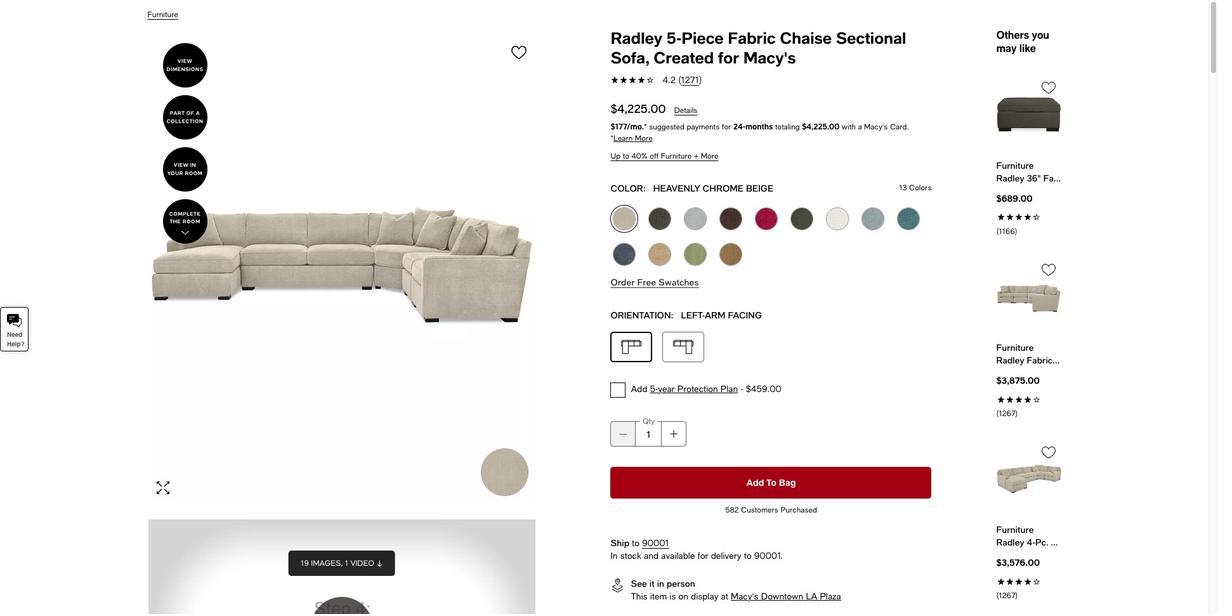 Task type: locate. For each thing, give the bounding box(es) containing it.
furniture
[[148, 10, 178, 19], [661, 152, 692, 161], [997, 160, 1034, 171], [997, 342, 1034, 353], [997, 525, 1034, 535]]

0 vertical spatial furniture link
[[997, 159, 1062, 185]]

13
[[900, 183, 907, 192]]

view in your room button
[[163, 147, 207, 192]]

macy's down fabric
[[744, 48, 796, 67]]

a inside part of a collection
[[196, 110, 200, 116]]

$3,576.00
[[997, 558, 1041, 568]]

add for add 5-year protection plan - $459.00
[[631, 384, 648, 394]]

0 horizontal spatial a
[[196, 110, 200, 116]]

*
[[611, 134, 614, 143]]

heavenly cafe brown image
[[720, 243, 743, 266]]

la
[[806, 592, 818, 602]]

1 vertical spatial 5-
[[650, 384, 658, 394]]

order free swatches
[[611, 277, 699, 288]]

24-
[[734, 122, 746, 131]]

more up 40%
[[635, 134, 653, 143]]

4.2076 out of 5 rating with 1267 reviews image
[[997, 392, 1062, 419], [997, 575, 1062, 602]]

0 vertical spatial 4.2076 out of 5 rating with 1267 reviews image
[[997, 392, 1062, 419]]

1 vertical spatial to
[[632, 538, 640, 548]]

option group inside radley 5-piece fabric chaise sectional sofa, created for macy's group
[[603, 205, 932, 276]]

1 vertical spatial for
[[722, 123, 732, 131]]

view dimensions
[[167, 58, 203, 72]]

sofa,
[[611, 48, 650, 67]]

furniture up $689.00 at the top
[[997, 160, 1034, 171]]

1 horizontal spatial more
[[701, 152, 719, 161]]

you
[[1033, 29, 1050, 41]]

5- up qty
[[650, 384, 658, 394]]

see it in person this item is on display at macy's downtown la plaza
[[631, 578, 842, 602]]

4.2076 out of 5 rating with 1267 reviews image down $3,576.00 at the right bottom of page
[[997, 575, 1062, 602]]

left-arm facing
[[681, 310, 762, 321]]

qty
[[643, 417, 655, 426]]

0 vertical spatial $4,225.00
[[611, 102, 666, 116]]

90001 button
[[642, 538, 670, 548]]

available
[[662, 551, 695, 561]]

part
[[170, 110, 185, 116]]

furniture button
[[148, 10, 178, 19]]

1 vertical spatial furniture link
[[997, 342, 1062, 367]]

90001.
[[755, 551, 783, 561]]

5-
[[667, 29, 682, 47], [650, 384, 658, 394]]

0 horizontal spatial more
[[635, 134, 653, 143]]

1 horizontal spatial to
[[632, 538, 640, 548]]

furniture left '+'
[[661, 152, 692, 161]]

radley fabric 5-piece sectional sofa, created for macy's image
[[997, 257, 1062, 336]]

chaise
[[780, 29, 832, 47]]

add left 'year'
[[631, 384, 648, 394]]

(1267) for $3,576.00
[[997, 592, 1018, 600]]

0 vertical spatial (1267)
[[997, 409, 1018, 418]]

furniture link up $3,875.00
[[997, 342, 1062, 367]]

ship to 90001 in stock and available for delivery to 90001.
[[611, 538, 783, 561]]

0 vertical spatial 5-
[[667, 29, 682, 47]]

macy's right at in the right of the page
[[731, 592, 759, 602]]

2 (1267) from the top
[[997, 592, 1018, 600]]

complete the room button
[[163, 199, 207, 244]]

0 vertical spatial more
[[635, 134, 653, 143]]

1 vertical spatial macy's
[[865, 123, 888, 131]]

2 vertical spatial macy's
[[731, 592, 759, 602]]

to
[[767, 477, 777, 488]]

video player region
[[148, 519, 536, 614]]

totaling
[[776, 123, 800, 131]]

1 furniture link from the top
[[997, 159, 1062, 185]]

plan
[[721, 384, 738, 394]]

with
[[842, 123, 856, 131]]

a inside with a macy's card. *
[[858, 123, 862, 131]]

$4,225.00
[[611, 102, 666, 116], [802, 122, 840, 131]]

room
[[183, 218, 200, 225]]

furniture for $3,576.00
[[997, 525, 1034, 535]]

part of a collection button
[[163, 95, 207, 140]]

with a macy's card. *
[[611, 123, 909, 143]]

1 horizontal spatial 5-
[[667, 29, 682, 47]]

furniture link
[[997, 159, 1062, 185], [997, 342, 1062, 367], [997, 524, 1062, 549]]

None checkbox
[[611, 383, 626, 398]]

0 horizontal spatial to
[[623, 152, 630, 161]]

1 vertical spatial 4.2076 out of 5 rating with 1267 reviews image
[[997, 575, 1062, 602]]

for left 24-
[[722, 123, 732, 131]]

furniture up $3,576.00 at the right bottom of page
[[997, 525, 1034, 535]]

for
[[718, 48, 740, 67], [722, 123, 732, 131], [698, 551, 709, 561]]

macy's downtown la plaza link
[[731, 592, 842, 602]]

color name: Heavenly Mulberry Red radio
[[753, 205, 781, 233]]

add inside button
[[747, 477, 765, 488]]

$177/mo.* suggested payments for 24-months totaling $4,225.00
[[611, 122, 840, 131]]

color name: Heavenly Oyster White radio
[[824, 205, 852, 233]]

ship
[[611, 538, 630, 548]]

macy's left card.
[[865, 123, 888, 131]]

5- inside radley 5-piece fabric chaise sectional sofa, created for macy's
[[667, 29, 682, 47]]

heavenly caramel tan image
[[649, 243, 672, 266]]

to
[[623, 152, 630, 161], [632, 538, 640, 548], [744, 551, 752, 561]]

a right with
[[858, 123, 862, 131]]

in
[[190, 162, 196, 168]]

0 vertical spatial to
[[623, 152, 630, 161]]

in
[[611, 551, 618, 561]]

0 vertical spatial for
[[718, 48, 740, 67]]

to up stock
[[632, 538, 640, 548]]

order
[[611, 277, 635, 288]]

furniture link up $689.00 at the top
[[997, 159, 1062, 185]]

(1267)
[[997, 409, 1018, 418], [997, 592, 1018, 600]]

2 furniture link from the top
[[997, 342, 1062, 367]]

macy's inside radley 5-piece fabric chaise sectional sofa, created for macy's
[[744, 48, 796, 67]]

for down fabric
[[718, 48, 740, 67]]

1 vertical spatial add
[[747, 477, 765, 488]]

$3,875.00
[[997, 375, 1040, 386]]

5-year protection plan link
[[650, 384, 738, 394]]

4.2076 out of 5 rating with 1267 reviews image down $3,875.00
[[997, 392, 1062, 419]]

for inside $177/mo.* suggested payments for 24-months totaling $4,225.00
[[722, 123, 732, 131]]

macy's
[[744, 48, 796, 67], [865, 123, 888, 131], [731, 592, 759, 602]]

see
[[631, 578, 647, 589]]

swatches
[[659, 277, 699, 288]]

1 vertical spatial more
[[701, 152, 719, 161]]

to left 90001.
[[744, 551, 752, 561]]

5- for piece
[[667, 29, 682, 47]]

5- for year
[[650, 384, 658, 394]]

customers
[[741, 506, 779, 515]]

furniture up $3,875.00
[[997, 342, 1034, 353]]

for inside radley 5-piece fabric chaise sectional sofa, created for macy's
[[718, 48, 740, 67]]

(1267) for $3,875.00
[[997, 409, 1018, 418]]

1 4.2076 out of 5 rating with 1267 reviews image from the top
[[997, 392, 1062, 419]]

color name: Heavenly Cinder Grey radio
[[682, 205, 710, 233]]

learn more
[[614, 134, 653, 143]]

is
[[670, 592, 676, 602]]

color name: Heavenly Caramel Tan radio
[[647, 241, 674, 269]]

room
[[185, 170, 203, 176]]

furniture link up $3,576.00 at the right bottom of page
[[997, 524, 1062, 549]]

others you may like
[[997, 29, 1050, 54]]

beige
[[746, 183, 774, 194]]

color name: Heavenly Java Brown radio
[[718, 205, 746, 233]]

color name: Heavenly Olive Green radio
[[789, 205, 817, 233]]

option group
[[603, 205, 932, 276]]

0 horizontal spatial 5-
[[650, 384, 658, 394]]

for left 'delivery'
[[698, 551, 709, 561]]

2 horizontal spatial to
[[744, 551, 752, 561]]

none checkbox inside radley 5-piece fabric chaise sectional sofa, created for macy's group
[[611, 383, 626, 398]]

furniture link for $689.00
[[997, 159, 1062, 185]]

like
[[1020, 42, 1036, 54]]

3 furniture link from the top
[[997, 524, 1062, 549]]

$4,225.00 up $177/mo.*
[[611, 102, 666, 116]]

$177/mo.*
[[611, 122, 647, 131]]

heavenly chrome beige image
[[614, 208, 636, 230]]

1 vertical spatial (1267)
[[997, 592, 1018, 600]]

purchased
[[781, 506, 817, 515]]

radley 36 image
[[997, 75, 1062, 154]]

furniture link for $3,576.00
[[997, 524, 1062, 549]]

to right up
[[623, 152, 630, 161]]

months
[[746, 122, 773, 131]]

+
[[694, 152, 699, 161]]

to for ship
[[632, 538, 640, 548]]

0 vertical spatial add
[[631, 384, 648, 394]]

1 (1267) from the top
[[997, 409, 1018, 418]]

2 4.2076 out of 5 rating with 1267 reviews image from the top
[[997, 575, 1062, 602]]

$4,225.00 left with
[[802, 122, 840, 131]]

more right '+'
[[701, 152, 719, 161]]

1 horizontal spatial a
[[858, 123, 862, 131]]

(1267) down $3,875.00
[[997, 409, 1018, 418]]

0 vertical spatial macy's
[[744, 48, 796, 67]]

0 vertical spatial a
[[196, 110, 200, 116]]

view dimensions button
[[163, 43, 207, 88]]

all the information about radley 5-piece fabric chaise sectional sofa, created for macy's region
[[135, 8, 1074, 614]]

0 horizontal spatial $4,225.00
[[611, 102, 666, 116]]

on
[[679, 592, 689, 602]]

a
[[196, 110, 200, 116], [858, 123, 862, 131]]

582 customers purchased
[[726, 506, 817, 515]]

heavenly robinsegg blue image
[[862, 208, 885, 230]]

heavenly olive green image
[[791, 208, 814, 230]]

add left to on the bottom right
[[747, 477, 765, 488]]

(1267) down $3,576.00 at the right bottom of page
[[997, 592, 1018, 600]]

1 vertical spatial a
[[858, 123, 862, 131]]

Qty number field
[[636, 422, 662, 447]]

full screen image
[[156, 481, 171, 496]]

1 vertical spatial $4,225.00
[[802, 122, 840, 131]]

heavenly chrome beige color swatch image
[[481, 449, 528, 496]]

$689.00
[[997, 193, 1033, 204]]

2 vertical spatial furniture link
[[997, 524, 1062, 549]]

1 horizontal spatial add
[[747, 477, 765, 488]]

0 horizontal spatial add
[[631, 384, 648, 394]]

(
[[679, 75, 681, 85]]

a right of
[[196, 110, 200, 116]]

up to 40% off furniture                  + more link
[[611, 152, 719, 161]]

5- up created
[[667, 29, 682, 47]]

2 vertical spatial for
[[698, 551, 709, 561]]



Task type: vqa. For each thing, say whether or not it's contained in the screenshot.


Task type: describe. For each thing, give the bounding box(es) containing it.
may
[[997, 42, 1017, 54]]

the
[[170, 218, 181, 225]]

to for up
[[623, 152, 630, 161]]

furniture up view
[[148, 10, 178, 19]]

sectional
[[836, 29, 907, 47]]

need help?
[[7, 331, 25, 348]]

4.2076 out of 5 rating with 1267 reviews image for $3,875.00
[[997, 392, 1062, 419]]

fabric
[[728, 29, 776, 47]]

for inside ship to 90001 in stock and available for delivery to 90001.
[[698, 551, 709, 561]]

radley 5-piece fabric chaise sectional sofa, created for macy's
[[611, 29, 907, 67]]

furniture - radley 5-piece fabric modular sectional sofa image
[[148, 28, 536, 502]]

item
[[650, 592, 667, 602]]

your
[[167, 170, 183, 176]]

add to bag button
[[611, 467, 932, 499]]

color:
[[611, 183, 646, 194]]

at
[[721, 592, 729, 602]]

heavenly naval blue image
[[614, 243, 636, 266]]

furniture for $3,875.00
[[997, 342, 1034, 353]]

view
[[178, 58, 192, 64]]

protection
[[678, 384, 718, 394]]

complete the room
[[169, 211, 201, 225]]

details link
[[675, 106, 698, 115]]

complete
[[169, 211, 201, 217]]

color name: Heavenly Chrome Beige radio
[[611, 205, 639, 233]]

colors
[[910, 183, 932, 192]]

view in your room
[[167, 162, 203, 176]]

heavenly apple green image
[[685, 243, 707, 266]]

add 5-year protection plan - $459.00
[[631, 384, 782, 394]]

furniture link for $3,875.00
[[997, 342, 1062, 367]]

suggested
[[650, 123, 685, 131]]

stock
[[621, 551, 642, 561]]

color name: Heavenly Naval Blue radio
[[611, 241, 639, 269]]

color name: Heavenly Cafe Brown radio
[[718, 241, 746, 269]]

color name: Heavenly Mocha Grey radio
[[647, 205, 674, 233]]

90001
[[642, 538, 670, 548]]

need
[[7, 331, 23, 338]]

heavenly mulberry red image
[[756, 208, 779, 230]]

add to list image
[[511, 45, 527, 60]]

year
[[658, 384, 675, 394]]

facing
[[728, 310, 762, 321]]

heavenly cinder grey image
[[685, 208, 707, 230]]

2 vertical spatial to
[[744, 551, 752, 561]]

$459.00
[[746, 384, 782, 394]]

created
[[654, 48, 714, 67]]

-
[[741, 384, 744, 394]]

and
[[644, 551, 659, 561]]

color name: Heavenly Robinsegg Blue radio
[[860, 205, 888, 233]]

of
[[186, 110, 194, 116]]

heavenly oyster white image
[[827, 208, 850, 230]]

4.2
[[663, 75, 676, 85]]

(1166)
[[997, 227, 1018, 236]]

need help? button
[[0, 307, 29, 352]]

left-
[[681, 310, 705, 321]]

carousel element
[[997, 55, 1062, 614]]

order free swatches link
[[611, 276, 699, 289]]

off
[[650, 152, 659, 161]]

bag
[[779, 477, 796, 488]]

it
[[650, 578, 655, 589]]

in
[[657, 578, 665, 589]]

color name: Heavenly Sapphire Blue radio
[[895, 205, 923, 233]]

heavenly sapphire blue image
[[898, 208, 921, 230]]

collection
[[167, 118, 203, 124]]

plaza
[[820, 592, 842, 602]]

card.
[[891, 123, 909, 131]]

macy's inside see it in person this item is on display at macy's downtown la plaza
[[731, 592, 759, 602]]

view
[[174, 162, 189, 168]]

dimensions
[[167, 66, 203, 72]]

radley 4-pc. fabric chaise sectional sofa with wedge piece, created for macy's image
[[997, 440, 1062, 519]]

help?
[[7, 340, 25, 348]]

4.3705 out of 5 rating with 1166 reviews image
[[997, 210, 1062, 237]]

learn
[[614, 134, 633, 143]]

heavenly mocha grey image
[[649, 208, 672, 230]]

radley
[[611, 29, 663, 47]]

heavenly
[[654, 183, 701, 194]]

downtown
[[762, 592, 804, 602]]

delivery
[[711, 551, 742, 561]]

this
[[631, 592, 648, 602]]

radley 5-piece fabric chaise sectional sofa, created for macy's group
[[140, 28, 1062, 614]]

13 colors
[[900, 183, 932, 192]]

piece
[[682, 29, 724, 47]]

color name: Heavenly Apple Green radio
[[682, 241, 710, 269]]

up
[[611, 152, 621, 161]]

4.2076 out of 5 rating with 1267 reviews image for $3,576.00
[[997, 575, 1062, 602]]

)
[[699, 75, 702, 85]]

4.2 ( 1271 )
[[663, 75, 702, 85]]

display
[[691, 592, 719, 602]]

free
[[638, 277, 656, 288]]

add for add to bag
[[747, 477, 765, 488]]

furniture for $689.00
[[997, 160, 1034, 171]]

up to 40% off furniture                  + more
[[611, 152, 719, 161]]

heavenly java brown image
[[720, 208, 743, 230]]

details
[[675, 106, 698, 115]]

orientation:
[[611, 310, 674, 321]]

macy's inside with a macy's card. *
[[865, 123, 888, 131]]

part of a collection
[[167, 110, 203, 124]]

1 horizontal spatial $4,225.00
[[802, 122, 840, 131]]

radley 5-piece fabric chaise sectional sofa, created for macy's heading
[[611, 28, 932, 67]]

person
[[667, 578, 696, 589]]

learn more button
[[614, 134, 653, 143]]



